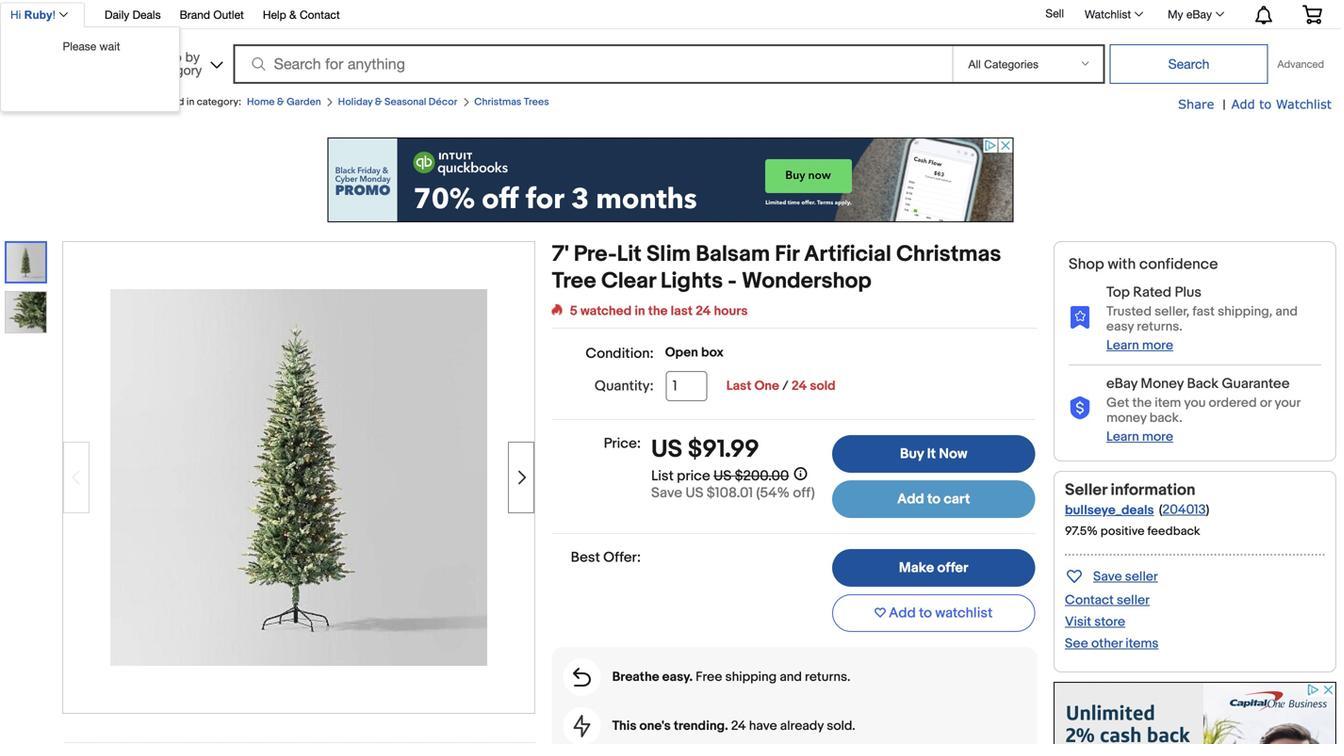 Task type: vqa. For each thing, say whether or not it's contained in the screenshot.
topmost the
yes



Task type: describe. For each thing, give the bounding box(es) containing it.
$108.01
[[707, 485, 753, 502]]

artificial
[[804, 241, 892, 268]]

it
[[927, 446, 936, 463]]

returns. inside 'us $91.99' main content
[[805, 670, 851, 686]]

help & contact
[[263, 8, 340, 21]]

listed in category:
[[156, 96, 241, 108]]

shop with confidence
[[1069, 255, 1218, 274]]

watchlist link
[[1075, 3, 1152, 25]]

best
[[571, 550, 600, 567]]

items
[[1126, 636, 1159, 652]]

ebay inside account navigation
[[1187, 8, 1212, 21]]

positive
[[1101, 524, 1145, 539]]

condition:
[[586, 345, 654, 362]]

97.5%
[[1065, 524, 1098, 539]]

& for holiday
[[375, 96, 382, 108]]

daily deals link
[[105, 5, 161, 26]]

your shopping cart image
[[1302, 5, 1323, 24]]

in inside 'us $91.99' main content
[[635, 304, 645, 320]]

seller,
[[1155, 304, 1190, 320]]

$91.99
[[688, 435, 759, 465]]

top
[[1107, 284, 1130, 301]]

christmas inside 7' pre-lit slim balsam fir artificial christmas tree clear lights - wondershop
[[897, 241, 1001, 268]]

money
[[1141, 376, 1184, 393]]

garden
[[287, 96, 321, 108]]

free
[[696, 670, 722, 686]]

with details__icon image for this one's trending.
[[574, 715, 591, 738]]

hi ruby !
[[10, 8, 56, 21]]

by
[[185, 49, 200, 65]]

-
[[728, 268, 737, 295]]

store
[[1095, 614, 1126, 630]]

204013
[[1163, 502, 1206, 518]]

more inside top rated plus trusted seller, fast shipping, and easy returns. learn more
[[1142, 338, 1174, 354]]

easy
[[1107, 319, 1134, 335]]

picture 1 of 2 image
[[7, 243, 45, 282]]

share | add to watchlist
[[1178, 97, 1332, 113]]

see other items link
[[1065, 636, 1159, 652]]

add to watchlist button
[[832, 595, 1035, 633]]

add to watchlist link
[[1232, 96, 1332, 113]]

learn more link for money
[[1107, 429, 1174, 445]]

easy.
[[662, 670, 693, 686]]

watchlist inside account navigation
[[1085, 8, 1131, 21]]

shop for shop with confidence
[[1069, 255, 1104, 274]]

visit store link
[[1065, 614, 1126, 630]]

/
[[782, 378, 789, 394]]

or
[[1260, 395, 1272, 411]]

2 horizontal spatial us
[[714, 468, 732, 485]]

buy it now
[[900, 446, 968, 463]]

advanced
[[1278, 58, 1324, 70]]

you
[[1184, 395, 1206, 411]]

add for add to cart
[[897, 491, 924, 508]]

buy it now link
[[832, 435, 1035, 473]]

add to watchlist
[[889, 605, 993, 622]]

add to cart
[[897, 491, 970, 508]]

one
[[755, 378, 779, 394]]

hours
[[714, 304, 748, 320]]

feedback
[[1148, 524, 1201, 539]]

learn more link for rated
[[1107, 338, 1174, 354]]

offer:
[[603, 550, 641, 567]]

breathe
[[612, 670, 659, 686]]

make offer
[[899, 560, 969, 577]]

and inside top rated plus trusted seller, fast shipping, and easy returns. learn more
[[1276, 304, 1298, 320]]

save seller
[[1093, 569, 1158, 585]]

now
[[939, 446, 968, 463]]

open box
[[665, 345, 724, 361]]

returns. inside top rated plus trusted seller, fast shipping, and easy returns. learn more
[[1137, 319, 1183, 335]]

seller information bullseye_deals ( 204013 ) 97.5% positive feedback
[[1065, 481, 1210, 539]]

pre-
[[574, 241, 617, 268]]

item
[[1155, 395, 1181, 411]]

sold
[[810, 378, 836, 394]]

save seller button
[[1065, 565, 1158, 587]]

24 for this one's trending. 24 have already sold.
[[731, 719, 746, 735]]

us $91.99
[[651, 435, 759, 465]]

add to cart link
[[832, 481, 1035, 518]]

bullseye_deals link
[[1065, 503, 1154, 519]]

money
[[1107, 410, 1147, 426]]

category:
[[197, 96, 241, 108]]

last one / 24 sold
[[726, 378, 836, 394]]

shop by category
[[150, 49, 202, 78]]

add for add to watchlist
[[889, 605, 916, 622]]

my
[[1168, 8, 1184, 21]]

& for help
[[289, 8, 297, 21]]

)
[[1206, 502, 1210, 518]]

back.
[[1150, 410, 1183, 426]]

picture 2 of 2 image
[[6, 292, 46, 333]]

listed
[[156, 96, 184, 108]]

5 watched in the last 24 hours
[[570, 304, 748, 320]]

holiday
[[338, 96, 373, 108]]

ebay inside ebay money back guarantee get the item you ordered or your money back. learn more
[[1107, 376, 1138, 393]]

help
[[263, 8, 286, 21]]



Task type: locate. For each thing, give the bounding box(es) containing it.
price
[[677, 468, 710, 485]]

shop by category banner
[[0, 0, 1337, 91]]

returns.
[[1137, 319, 1183, 335], [805, 670, 851, 686]]

wondershop
[[742, 268, 872, 295]]

1 vertical spatial learn more link
[[1107, 429, 1174, 445]]

1 horizontal spatial returns.
[[1137, 319, 1183, 335]]

0 vertical spatial christmas
[[474, 96, 522, 108]]

shipping,
[[1218, 304, 1273, 320]]

$200.00
[[735, 468, 789, 485]]

1 horizontal spatial and
[[1276, 304, 1298, 320]]

2 vertical spatial 24
[[731, 719, 746, 735]]

other
[[1092, 636, 1123, 652]]

advertisement region down 'items'
[[1054, 682, 1337, 745]]

and
[[1276, 304, 1298, 320], [780, 670, 802, 686]]

0 horizontal spatial &
[[277, 96, 284, 108]]

clear
[[601, 268, 656, 295]]

lit
[[617, 241, 642, 268]]

watchlist
[[935, 605, 993, 622]]

7' pre-lit slim balsam fir artificial christmas tree clear lights - wondershop
[[552, 241, 1001, 295]]

us $91.99 main content
[[552, 241, 1037, 745]]

balsam
[[696, 241, 770, 268]]

in right listed
[[187, 96, 195, 108]]

ebay money back guarantee get the item you ordered or your money back. learn more
[[1107, 376, 1301, 445]]

contact right help
[[300, 8, 340, 21]]

the
[[648, 304, 668, 320], [1133, 395, 1152, 411]]

0 horizontal spatial in
[[187, 96, 195, 108]]

& right holiday
[[375, 96, 382, 108]]

account navigation
[[0, 0, 1337, 29]]

watchlist down advanced link
[[1276, 97, 1332, 111]]

seller inside contact seller visit store see other items
[[1117, 593, 1150, 609]]

category
[[150, 62, 202, 78]]

1 horizontal spatial the
[[1133, 395, 1152, 411]]

0 horizontal spatial save
[[651, 485, 682, 502]]

0 horizontal spatial shop
[[150, 49, 182, 65]]

1 horizontal spatial ebay
[[1187, 8, 1212, 21]]

0 vertical spatial learn
[[1107, 338, 1139, 354]]

save up contact seller link
[[1093, 569, 1122, 585]]

with details__icon image left the get
[[1069, 397, 1092, 421]]

us
[[651, 435, 683, 465], [714, 468, 732, 485], [686, 485, 704, 502]]

breathe easy. free shipping and returns.
[[612, 670, 851, 686]]

learn inside top rated plus trusted seller, fast shipping, and easy returns. learn more
[[1107, 338, 1139, 354]]

bullseye_deals
[[1065, 503, 1154, 519]]

None submit
[[1110, 44, 1268, 84]]

one's
[[640, 719, 671, 735]]

with details__icon image left easy on the top right of page
[[1069, 306, 1092, 329]]

trees
[[524, 96, 549, 108]]

open
[[665, 345, 698, 361]]

the inside 'us $91.99' main content
[[648, 304, 668, 320]]

guarantee
[[1222, 376, 1290, 393]]

1 horizontal spatial 24
[[731, 719, 746, 735]]

to left watchlist on the right of the page
[[919, 605, 932, 622]]

& right home
[[277, 96, 284, 108]]

christmas
[[474, 96, 522, 108], [897, 241, 1001, 268]]

0 horizontal spatial advertisement region
[[328, 138, 1014, 222]]

5
[[570, 304, 578, 320]]

us left the $108.01
[[686, 485, 704, 502]]

& right help
[[289, 8, 297, 21]]

1 vertical spatial contact
[[1065, 593, 1114, 609]]

christmas trees
[[474, 96, 549, 108]]

to for watchlist
[[919, 605, 932, 622]]

us down $91.99
[[714, 468, 732, 485]]

save for save seller
[[1093, 569, 1122, 585]]

learn
[[1107, 338, 1139, 354], [1107, 429, 1139, 445]]

contact inside account navigation
[[300, 8, 340, 21]]

save down us $91.99
[[651, 485, 682, 502]]

0 vertical spatial add
[[1232, 97, 1255, 111]]

christmas trees link
[[474, 96, 549, 108]]

returns. down rated
[[1137, 319, 1183, 335]]

none submit inside shop by category banner
[[1110, 44, 1268, 84]]

Quantity: text field
[[666, 371, 708, 402]]

brand outlet
[[180, 8, 244, 21]]

with details__icon image for breathe easy.
[[573, 668, 591, 687]]

learn down money
[[1107, 429, 1139, 445]]

daily
[[105, 8, 129, 21]]

1 horizontal spatial shop
[[1069, 255, 1104, 274]]

0 vertical spatial 24
[[696, 304, 711, 320]]

the left last
[[648, 304, 668, 320]]

0 vertical spatial save
[[651, 485, 682, 502]]

share
[[1178, 97, 1214, 111]]

and inside 'us $91.99' main content
[[780, 670, 802, 686]]

the right the get
[[1133, 395, 1152, 411]]

1 vertical spatial advertisement region
[[1054, 682, 1337, 745]]

ebay up the get
[[1107, 376, 1138, 393]]

to for cart
[[928, 491, 941, 508]]

more inside ebay money back guarantee get the item you ordered or your money back. learn more
[[1142, 429, 1174, 445]]

in down clear
[[635, 304, 645, 320]]

advertisement region up slim in the top of the page
[[328, 138, 1014, 222]]

1 vertical spatial add
[[897, 491, 924, 508]]

with details__icon image
[[1069, 306, 1092, 329], [1069, 397, 1092, 421], [573, 668, 591, 687], [574, 715, 591, 738]]

2 more from the top
[[1142, 429, 1174, 445]]

0 vertical spatial seller
[[1125, 569, 1158, 585]]

shop inside shop by category
[[150, 49, 182, 65]]

0 vertical spatial advertisement region
[[328, 138, 1014, 222]]

1 horizontal spatial watchlist
[[1276, 97, 1332, 111]]

0 vertical spatial contact
[[300, 8, 340, 21]]

ordered
[[1209, 395, 1257, 411]]

2 learn from the top
[[1107, 429, 1139, 445]]

&
[[289, 8, 297, 21], [277, 96, 284, 108], [375, 96, 382, 108]]

0 vertical spatial watchlist
[[1085, 8, 1131, 21]]

0 vertical spatial and
[[1276, 304, 1298, 320]]

contact seller link
[[1065, 593, 1150, 609]]

0 horizontal spatial christmas
[[474, 96, 522, 108]]

to left cart
[[928, 491, 941, 508]]

watchlist inside share | add to watchlist
[[1276, 97, 1332, 111]]

learn down easy on the top right of page
[[1107, 338, 1139, 354]]

1 vertical spatial more
[[1142, 429, 1174, 445]]

my ebay
[[1168, 8, 1212, 21]]

to inside share | add to watchlist
[[1260, 97, 1272, 111]]

seller
[[1125, 569, 1158, 585], [1117, 593, 1150, 609]]

with details__icon image left breathe
[[573, 668, 591, 687]]

1 vertical spatial 24
[[792, 378, 807, 394]]

offer
[[937, 560, 969, 577]]

1 vertical spatial learn
[[1107, 429, 1139, 445]]

more down seller,
[[1142, 338, 1174, 354]]

sell
[[1046, 7, 1064, 20]]

list
[[651, 468, 674, 485]]

shop
[[150, 49, 182, 65], [1069, 255, 1104, 274]]

learn more link down easy on the top right of page
[[1107, 338, 1174, 354]]

the inside ebay money back guarantee get the item you ordered or your money back. learn more
[[1133, 395, 1152, 411]]

2 learn more link from the top
[[1107, 429, 1174, 445]]

watchlist right sell link
[[1085, 8, 1131, 21]]

learn inside ebay money back guarantee get the item you ordered or your money back. learn more
[[1107, 429, 1139, 445]]

with details__icon image for top rated plus
[[1069, 306, 1092, 329]]

0 horizontal spatial us
[[651, 435, 683, 465]]

shop by category button
[[142, 42, 227, 82]]

2 horizontal spatial 24
[[792, 378, 807, 394]]

shop left by
[[150, 49, 182, 65]]

last
[[726, 378, 752, 394]]

seller up contact seller link
[[1125, 569, 1158, 585]]

and right 'shipping,'
[[1276, 304, 1298, 320]]

1 horizontal spatial save
[[1093, 569, 1122, 585]]

top rated plus trusted seller, fast shipping, and easy returns. learn more
[[1107, 284, 1298, 354]]

holiday & seasonal décor link
[[338, 96, 457, 108]]

(
[[1159, 502, 1163, 518]]

help & contact link
[[263, 5, 340, 26]]

get
[[1107, 395, 1130, 411]]

seller down save seller
[[1117, 593, 1150, 609]]

0 horizontal spatial 24
[[696, 304, 711, 320]]

1 horizontal spatial in
[[635, 304, 645, 320]]

hi
[[10, 8, 21, 21]]

2 horizontal spatial &
[[375, 96, 382, 108]]

0 vertical spatial in
[[187, 96, 195, 108]]

us up list
[[651, 435, 683, 465]]

1 vertical spatial the
[[1133, 395, 1152, 411]]

sell link
[[1037, 7, 1073, 20]]

0 vertical spatial more
[[1142, 338, 1174, 354]]

1 horizontal spatial us
[[686, 485, 704, 502]]

0 vertical spatial learn more link
[[1107, 338, 1174, 354]]

1 learn from the top
[[1107, 338, 1139, 354]]

trusted
[[1107, 304, 1152, 320]]

brand
[[180, 8, 210, 21]]

fir
[[775, 241, 799, 268]]

1 horizontal spatial contact
[[1065, 593, 1114, 609]]

rated
[[1133, 284, 1172, 301]]

Search for anything text field
[[236, 46, 949, 82]]

seller for save
[[1125, 569, 1158, 585]]

1 learn more link from the top
[[1107, 338, 1174, 354]]

off)
[[793, 485, 815, 502]]

add down buy
[[897, 491, 924, 508]]

1 vertical spatial shop
[[1069, 255, 1104, 274]]

2 vertical spatial to
[[919, 605, 932, 622]]

advanced link
[[1268, 45, 1334, 83]]

décor
[[429, 96, 457, 108]]

0 horizontal spatial returns.
[[805, 670, 851, 686]]

1 more from the top
[[1142, 338, 1174, 354]]

seller
[[1065, 481, 1107, 500]]

fast
[[1193, 304, 1215, 320]]

contact
[[300, 8, 340, 21], [1065, 593, 1114, 609]]

contact seller visit store see other items
[[1065, 593, 1159, 652]]

save inside button
[[1093, 569, 1122, 585]]

add inside share | add to watchlist
[[1232, 97, 1255, 111]]

save
[[651, 485, 682, 502], [1093, 569, 1122, 585]]

watched
[[581, 304, 632, 320]]

seller for contact
[[1117, 593, 1150, 609]]

24 for last one / 24 sold
[[792, 378, 807, 394]]

0 horizontal spatial contact
[[300, 8, 340, 21]]

with details__icon image left this
[[574, 715, 591, 738]]

0 horizontal spatial ebay
[[1107, 376, 1138, 393]]

your
[[1275, 395, 1301, 411]]

0 horizontal spatial the
[[648, 304, 668, 320]]

box
[[701, 345, 724, 361]]

ebay right "my" on the top right
[[1187, 8, 1212, 21]]

my ebay link
[[1158, 3, 1233, 25]]

1 vertical spatial returns.
[[805, 670, 851, 686]]

2 vertical spatial add
[[889, 605, 916, 622]]

seller inside button
[[1125, 569, 1158, 585]]

save for save us $108.01 (54% off)
[[651, 485, 682, 502]]

learn more link down money
[[1107, 429, 1174, 445]]

& inside account navigation
[[289, 8, 297, 21]]

save inside 'us $91.99' main content
[[651, 485, 682, 502]]

add inside add to watchlist button
[[889, 605, 916, 622]]

price:
[[604, 435, 641, 452]]

shop for shop by category
[[150, 49, 182, 65]]

lights
[[661, 268, 723, 295]]

already
[[780, 719, 824, 735]]

advertisement region
[[328, 138, 1014, 222], [1054, 682, 1337, 745]]

contact inside contact seller visit store see other items
[[1065, 593, 1114, 609]]

0 vertical spatial the
[[648, 304, 668, 320]]

home
[[247, 96, 275, 108]]

24 right the /
[[792, 378, 807, 394]]

0 horizontal spatial watchlist
[[1085, 8, 1131, 21]]

1 horizontal spatial advertisement region
[[1054, 682, 1337, 745]]

1 horizontal spatial christmas
[[897, 241, 1001, 268]]

0 vertical spatial returns.
[[1137, 319, 1183, 335]]

0 vertical spatial ebay
[[1187, 8, 1212, 21]]

add right |
[[1232, 97, 1255, 111]]

|
[[1223, 97, 1226, 113]]

shop left the with
[[1069, 255, 1104, 274]]

!
[[52, 8, 56, 21]]

0 vertical spatial to
[[1260, 97, 1272, 111]]

1 vertical spatial christmas
[[897, 241, 1001, 268]]

with details__icon image for ebay money back guarantee
[[1069, 397, 1092, 421]]

holiday & seasonal décor
[[338, 96, 457, 108]]

1 vertical spatial in
[[635, 304, 645, 320]]

watchlist
[[1085, 8, 1131, 21], [1276, 97, 1332, 111]]

add
[[1232, 97, 1255, 111], [897, 491, 924, 508], [889, 605, 916, 622]]

1 vertical spatial watchlist
[[1276, 97, 1332, 111]]

24 left have at the bottom right of the page
[[731, 719, 746, 735]]

0 horizontal spatial and
[[780, 670, 802, 686]]

to inside button
[[919, 605, 932, 622]]

to right |
[[1260, 97, 1272, 111]]

7' pre-lit slim balsam fir artificial christmas tree clear lights - wondershop - picture 1 of 2 image
[[110, 289, 487, 666]]

returns. up 'sold.'
[[805, 670, 851, 686]]

1 vertical spatial seller
[[1117, 593, 1150, 609]]

this
[[612, 719, 637, 735]]

add inside add to cart link
[[897, 491, 924, 508]]

shipping
[[725, 670, 777, 686]]

1 horizontal spatial &
[[289, 8, 297, 21]]

1 vertical spatial and
[[780, 670, 802, 686]]

contact up visit store link
[[1065, 593, 1114, 609]]

1 vertical spatial ebay
[[1107, 376, 1138, 393]]

24 right last
[[696, 304, 711, 320]]

back
[[1187, 376, 1219, 393]]

see
[[1065, 636, 1089, 652]]

add down make
[[889, 605, 916, 622]]

and right "shipping"
[[780, 670, 802, 686]]

information
[[1111, 481, 1196, 500]]

more down back.
[[1142, 429, 1174, 445]]

1 vertical spatial to
[[928, 491, 941, 508]]

brand outlet link
[[180, 5, 244, 26]]

deals
[[132, 8, 161, 21]]

0 vertical spatial shop
[[150, 49, 182, 65]]

1 vertical spatial save
[[1093, 569, 1122, 585]]

& for home
[[277, 96, 284, 108]]

confidence
[[1140, 255, 1218, 274]]

slim
[[647, 241, 691, 268]]



